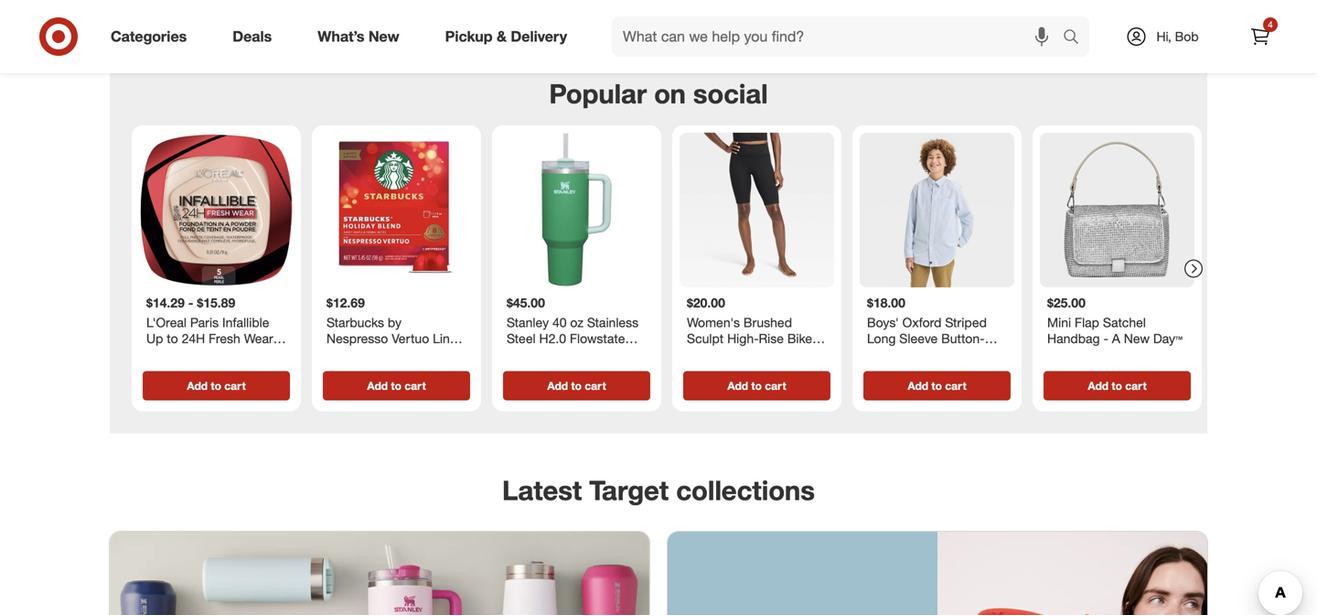Task type: vqa. For each thing, say whether or not it's contained in the screenshot.
day to the left
no



Task type: describe. For each thing, give the bounding box(es) containing it.
- inside "link"
[[188, 295, 194, 311]]

6 add to cart button from the left
[[1044, 371, 1192, 400]]

$18.00 boys' oxford striped long sleeve button- down shirt - art class™
[[868, 295, 999, 362]]

the inside say "thanks" to the people you depend on year- round.
[[601, 0, 622, 11]]

sleeve
[[900, 330, 938, 346]]

deals link
[[217, 16, 295, 57]]

delivery
[[511, 28, 567, 45]]

boys' oxford striped long sleeve button-down shirt - art class™ image
[[860, 133, 1015, 287]]

the down whole
[[164, 12, 185, 29]]

$14.29
[[146, 295, 185, 311]]

$18.00
[[868, 295, 906, 311]]

$45.00 link
[[500, 133, 654, 367]]

cart for $14.29 - $15.89
[[224, 379, 246, 393]]

add to cart for $12.69
[[367, 379, 426, 393]]

year-
[[778, 0, 811, 11]]

$25.00
[[1048, 295, 1086, 311]]

long
[[868, 330, 896, 346]]

everything you need to make your home a festive getaway.
[[869, 0, 1192, 29]]

satchel
[[1104, 314, 1147, 330]]

4 link
[[1241, 16, 1281, 57]]

to for $18.00
[[932, 379, 943, 393]]

carousel region
[[110, 63, 1208, 452]]

whole
[[177, 0, 216, 11]]

6 add from the left
[[1088, 379, 1109, 393]]

pickup & delivery link
[[430, 16, 590, 57]]

add to cart button for $14.29 - $15.89
[[143, 371, 290, 400]]

get the whole group together & see who can crack the case.
[[124, 0, 418, 29]]

collections
[[677, 474, 815, 507]]

"thanks"
[[525, 0, 580, 11]]

get
[[124, 0, 148, 11]]

who
[[363, 0, 390, 11]]

add to cart button for $12.69
[[323, 371, 470, 400]]

latest target collections
[[502, 474, 815, 507]]

get the whole group together & see who can crack the case. link
[[110, 0, 464, 48]]

a
[[1113, 330, 1121, 346]]

women's brushed sculpt high-rise bike shorts 10" - all in motion™ image
[[680, 133, 835, 287]]

a
[[1138, 0, 1145, 11]]

starbucks by nespresso vertuo line pods - starbucks holiday blend (target exclusive) image
[[319, 133, 474, 287]]

your
[[1064, 0, 1092, 11]]

latest
[[502, 474, 582, 507]]

getaway.
[[869, 12, 925, 29]]

cart for $12.69
[[405, 379, 426, 393]]

what's
[[318, 28, 365, 45]]

flap
[[1075, 314, 1100, 330]]

button-
[[942, 330, 985, 346]]

say "thanks" to the people you depend on year- round. link
[[482, 0, 836, 48]]

search button
[[1055, 16, 1099, 60]]

to for $14.29 - $15.89
[[211, 379, 221, 393]]

add for $12.69
[[367, 379, 388, 393]]

shirt
[[904, 346, 931, 362]]

day™
[[1154, 330, 1183, 346]]

add for $14.29 - $15.89
[[187, 379, 208, 393]]

add for $45.00
[[548, 379, 568, 393]]

0 horizontal spatial new
[[369, 28, 400, 45]]

deals
[[233, 28, 272, 45]]

to inside say "thanks" to the people you depend on year- round.
[[584, 0, 597, 11]]

crack
[[124, 12, 160, 29]]

case.
[[189, 12, 224, 29]]

everything
[[869, 0, 938, 11]]

people
[[626, 0, 671, 11]]

add to cart for $45.00
[[548, 379, 606, 393]]

need
[[970, 0, 1003, 11]]

popular
[[549, 78, 647, 110]]

round.
[[497, 12, 538, 29]]

to inside everything you need to make your home a festive getaway.
[[1007, 0, 1020, 11]]

class™
[[963, 346, 999, 362]]

everything you need to make your home a festive getaway. link
[[854, 0, 1208, 48]]

search
[[1055, 29, 1099, 47]]

$20.00
[[687, 295, 726, 311]]

what's new link
[[302, 16, 423, 57]]

social
[[694, 78, 768, 110]]

l'oreal paris infallible up to 24h fresh wear foundation in a powder - 0.31oz image
[[139, 133, 294, 287]]

say "thanks" to the people you depend on year- round.
[[497, 0, 811, 29]]

- inside $18.00 boys' oxford striped long sleeve button- down shirt - art class™
[[935, 346, 940, 362]]

$12.69 link
[[319, 133, 474, 367]]

pickup
[[445, 28, 493, 45]]



Task type: locate. For each thing, give the bounding box(es) containing it.
boys'
[[868, 314, 899, 330]]

handbag
[[1048, 330, 1101, 346]]

$15.89
[[197, 295, 235, 311]]

mini
[[1048, 314, 1072, 330]]

on inside say "thanks" to the people you depend on year- round.
[[758, 0, 774, 11]]

3 cart from the left
[[585, 379, 606, 393]]

the up crack
[[152, 0, 173, 11]]

$14.29 - $15.89 link
[[139, 133, 294, 367]]

0 vertical spatial &
[[322, 0, 331, 11]]

cart
[[224, 379, 246, 393], [405, 379, 426, 393], [585, 379, 606, 393], [765, 379, 787, 393], [946, 379, 967, 393], [1126, 379, 1147, 393]]

new right a
[[1125, 330, 1150, 346]]

1 vertical spatial new
[[1125, 330, 1150, 346]]

to for $45.00
[[571, 379, 582, 393]]

4 add to cart button from the left
[[684, 371, 831, 400]]

add
[[187, 379, 208, 393], [367, 379, 388, 393], [548, 379, 568, 393], [728, 379, 749, 393], [908, 379, 929, 393], [1088, 379, 1109, 393]]

- left $15.89
[[188, 295, 194, 311]]

categories link
[[95, 16, 210, 57]]

can
[[395, 0, 418, 11]]

- left art
[[935, 346, 940, 362]]

add to cart button for $45.00
[[503, 371, 651, 400]]

add for $20.00
[[728, 379, 749, 393]]

5 add to cart from the left
[[908, 379, 967, 393]]

add to cart
[[187, 379, 246, 393], [367, 379, 426, 393], [548, 379, 606, 393], [728, 379, 787, 393], [908, 379, 967, 393], [1088, 379, 1147, 393]]

to for $20.00
[[752, 379, 762, 393]]

& down say
[[497, 28, 507, 45]]

$45.00
[[507, 295, 545, 311]]

2 cart from the left
[[405, 379, 426, 393]]

home
[[1096, 0, 1133, 11]]

2 add to cart from the left
[[367, 379, 426, 393]]

down
[[868, 346, 901, 362]]

2 add to cart button from the left
[[323, 371, 470, 400]]

1 add to cart from the left
[[187, 379, 246, 393]]

5 cart from the left
[[946, 379, 967, 393]]

categories
[[111, 28, 187, 45]]

together
[[263, 0, 318, 11]]

1 add to cart button from the left
[[143, 371, 290, 400]]

$12.69
[[327, 295, 365, 311]]

2 you from the left
[[942, 0, 966, 11]]

hi, bob
[[1157, 28, 1199, 44]]

-
[[188, 295, 194, 311], [1104, 330, 1109, 346], [935, 346, 940, 362]]

& left see
[[322, 0, 331, 11]]

5 add to cart button from the left
[[864, 371, 1011, 400]]

you right people
[[675, 0, 699, 11]]

you
[[675, 0, 699, 11], [942, 0, 966, 11]]

you inside say "thanks" to the people you depend on year- round.
[[675, 0, 699, 11]]

the
[[152, 0, 173, 11], [601, 0, 622, 11], [164, 12, 185, 29]]

0 horizontal spatial -
[[188, 295, 194, 311]]

3 add to cart button from the left
[[503, 371, 651, 400]]

mini flap satchel handbag - a new day™ image
[[1041, 133, 1195, 287]]

on
[[758, 0, 774, 11], [655, 78, 686, 110]]

add to cart for $20.00
[[728, 379, 787, 393]]

& inside the get the whole group together & see who can crack the case.
[[322, 0, 331, 11]]

cart for $45.00
[[585, 379, 606, 393]]

4
[[1269, 19, 1274, 30]]

new inside $25.00 mini flap satchel handbag - a new day™
[[1125, 330, 1150, 346]]

1 horizontal spatial you
[[942, 0, 966, 11]]

festive
[[1149, 0, 1192, 11]]

0 vertical spatial new
[[369, 28, 400, 45]]

to for $12.69
[[391, 379, 402, 393]]

0 horizontal spatial on
[[655, 78, 686, 110]]

on inside "carousel" region
[[655, 78, 686, 110]]

5 add from the left
[[908, 379, 929, 393]]

what's new
[[318, 28, 400, 45]]

add to cart button
[[143, 371, 290, 400], [323, 371, 470, 400], [503, 371, 651, 400], [684, 371, 831, 400], [864, 371, 1011, 400], [1044, 371, 1192, 400]]

oxford
[[903, 314, 942, 330]]

& inside 'link'
[[497, 28, 507, 45]]

stanley 40 oz stainless steel h2.0 flowstate quencher tumbler - meadow image
[[500, 133, 654, 287]]

1 you from the left
[[675, 0, 699, 11]]

3 add from the left
[[548, 379, 568, 393]]

- left a
[[1104, 330, 1109, 346]]

3 add to cart from the left
[[548, 379, 606, 393]]

say
[[497, 0, 521, 11]]

1 cart from the left
[[224, 379, 246, 393]]

make
[[1024, 0, 1060, 11]]

bob
[[1176, 28, 1199, 44]]

new down who
[[369, 28, 400, 45]]

1 horizontal spatial &
[[497, 28, 507, 45]]

0 vertical spatial on
[[758, 0, 774, 11]]

you left need
[[942, 0, 966, 11]]

on left year- at the right top of the page
[[758, 0, 774, 11]]

$25.00 mini flap satchel handbag - a new day™
[[1048, 295, 1183, 346]]

to for $25.00
[[1112, 379, 1123, 393]]

1 horizontal spatial -
[[935, 346, 940, 362]]

2 add from the left
[[367, 379, 388, 393]]

on left social on the right of the page
[[655, 78, 686, 110]]

target
[[590, 474, 669, 507]]

see
[[335, 0, 359, 11]]

add to cart button for $20.00
[[684, 371, 831, 400]]

1 vertical spatial &
[[497, 28, 507, 45]]

1 add from the left
[[187, 379, 208, 393]]

striped
[[946, 314, 987, 330]]

6 cart from the left
[[1126, 379, 1147, 393]]

1 horizontal spatial on
[[758, 0, 774, 11]]

the left people
[[601, 0, 622, 11]]

$14.29 - $15.89
[[146, 295, 235, 311]]

4 add to cart from the left
[[728, 379, 787, 393]]

add to cart for $14.29 - $15.89
[[187, 379, 246, 393]]

new
[[369, 28, 400, 45], [1125, 330, 1150, 346]]

group
[[220, 0, 259, 11]]

art
[[943, 346, 959, 362]]

hi,
[[1157, 28, 1172, 44]]

to
[[584, 0, 597, 11], [1007, 0, 1020, 11], [211, 379, 221, 393], [391, 379, 402, 393], [571, 379, 582, 393], [752, 379, 762, 393], [932, 379, 943, 393], [1112, 379, 1123, 393]]

&
[[322, 0, 331, 11], [497, 28, 507, 45]]

- inside $25.00 mini flap satchel handbag - a new day™
[[1104, 330, 1109, 346]]

popular on social
[[549, 78, 768, 110]]

pickup & delivery
[[445, 28, 567, 45]]

6 add to cart from the left
[[1088, 379, 1147, 393]]

What can we help you find? suggestions appear below search field
[[612, 16, 1068, 57]]

$20.00 link
[[680, 133, 835, 367]]

4 cart from the left
[[765, 379, 787, 393]]

1 vertical spatial on
[[655, 78, 686, 110]]

depend
[[703, 0, 754, 11]]

cart for $20.00
[[765, 379, 787, 393]]

1 horizontal spatial new
[[1125, 330, 1150, 346]]

2 horizontal spatial -
[[1104, 330, 1109, 346]]

0 horizontal spatial &
[[322, 0, 331, 11]]

0 horizontal spatial you
[[675, 0, 699, 11]]

4 add from the left
[[728, 379, 749, 393]]

you inside everything you need to make your home a festive getaway.
[[942, 0, 966, 11]]



